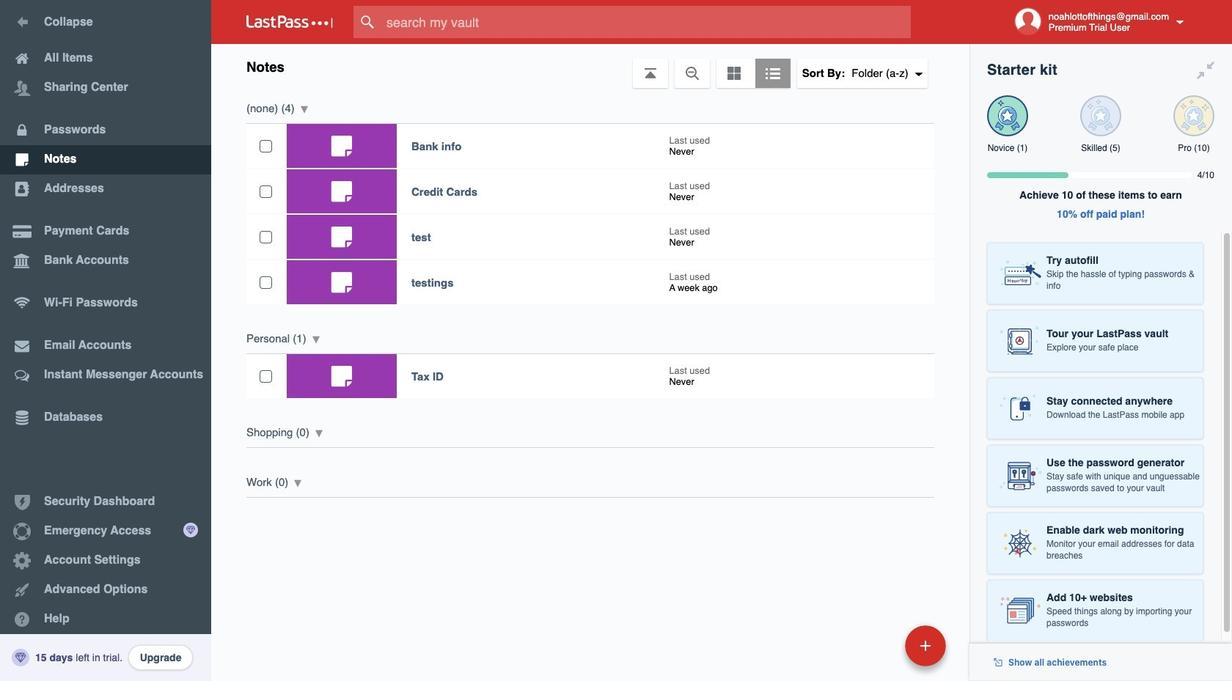 Task type: vqa. For each thing, say whether or not it's contained in the screenshot.
Vault options navigation
yes



Task type: locate. For each thing, give the bounding box(es) containing it.
new item element
[[804, 625, 951, 667]]

vault options navigation
[[211, 44, 970, 88]]

main navigation navigation
[[0, 0, 211, 681]]

new item navigation
[[804, 621, 955, 681]]

search my vault text field
[[354, 6, 940, 38]]



Task type: describe. For each thing, give the bounding box(es) containing it.
lastpass image
[[246, 15, 333, 29]]

Search search field
[[354, 6, 940, 38]]



